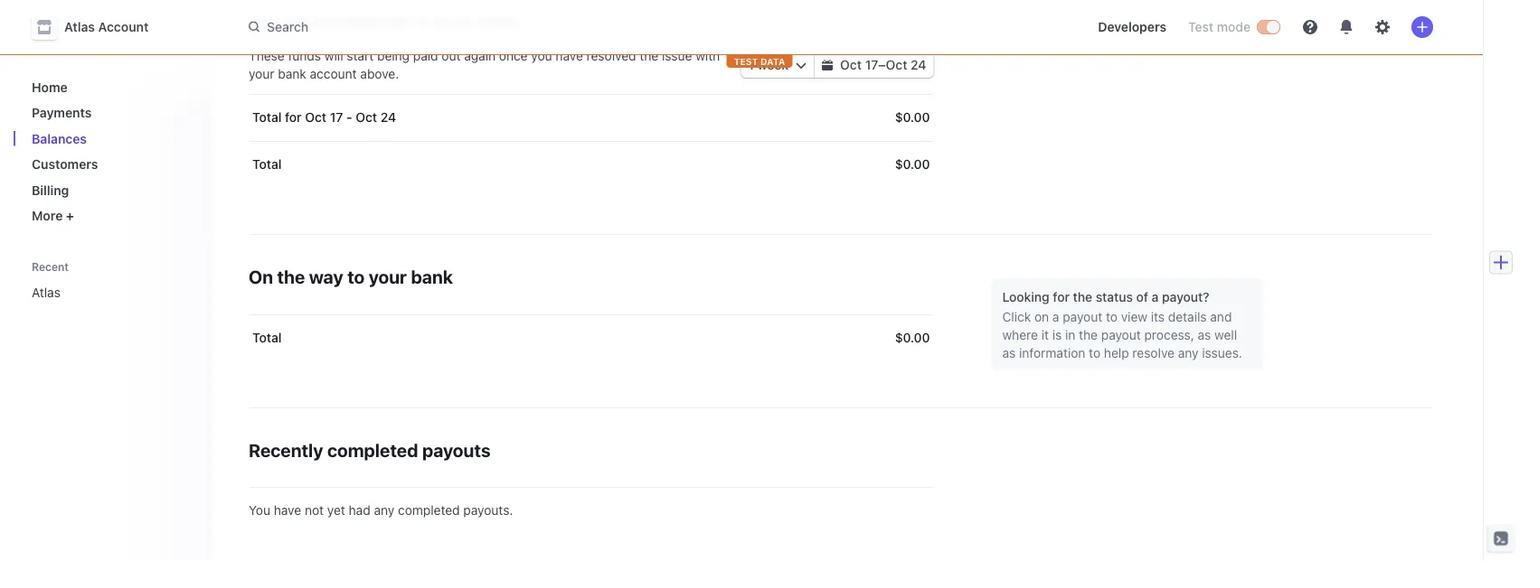 Task type: vqa. For each thing, say whether or not it's contained in the screenshot.
completed
yes



Task type: locate. For each thing, give the bounding box(es) containing it.
24 right –
[[911, 58, 926, 73]]

the left "issue"
[[640, 49, 659, 64]]

search
[[267, 19, 308, 34]]

your
[[434, 9, 472, 31], [249, 67, 274, 82], [369, 266, 407, 288]]

above.
[[360, 67, 399, 82]]

payout
[[1063, 310, 1102, 325], [1101, 328, 1141, 343]]

1 horizontal spatial atlas
[[64, 19, 95, 34]]

recent
[[32, 261, 69, 273]]

more +
[[32, 208, 74, 223]]

test data
[[734, 56, 785, 66]]

payouts
[[340, 9, 408, 31], [422, 440, 491, 461]]

for left -
[[285, 110, 302, 125]]

the right on
[[277, 266, 305, 288]]

atlas down recent
[[32, 285, 61, 300]]

1 horizontal spatial 17
[[865, 58, 878, 73]]

24 right -
[[380, 110, 396, 125]]

payouts up "start" on the left
[[340, 9, 408, 31]]

0 vertical spatial bank
[[476, 9, 518, 31]]

help
[[1104, 346, 1129, 361]]

1 horizontal spatial a
[[1152, 290, 1159, 305]]

grid containing total for
[[249, 94, 934, 189]]

3 $0.00 from the top
[[895, 331, 930, 346]]

account
[[98, 19, 149, 34]]

1 vertical spatial $0.00
[[895, 157, 930, 172]]

upcoming payouts to your bank
[[249, 9, 518, 31]]

0 horizontal spatial for
[[285, 110, 302, 125]]

completed up you have not yet had any completed payouts.
[[327, 440, 418, 461]]

atlas link
[[24, 278, 173, 307]]

bank
[[476, 9, 518, 31], [278, 67, 306, 82], [411, 266, 453, 288]]

24
[[911, 58, 926, 73], [380, 110, 396, 125]]

2 $0.00 from the top
[[895, 157, 930, 172]]

not
[[305, 503, 324, 518]]

atlas for atlas account
[[64, 19, 95, 34]]

2 horizontal spatial bank
[[476, 9, 518, 31]]

as down the where
[[1002, 346, 1016, 361]]

2 vertical spatial your
[[369, 266, 407, 288]]

0 horizontal spatial 17
[[330, 110, 343, 125]]

have right the "you"
[[556, 49, 583, 64]]

1 horizontal spatial any
[[1178, 346, 1199, 361]]

row
[[249, 94, 934, 142], [249, 142, 934, 189], [249, 315, 934, 362]]

1 vertical spatial atlas
[[32, 285, 61, 300]]

0 vertical spatial payouts
[[340, 9, 408, 31]]

1 vertical spatial 24
[[380, 110, 396, 125]]

you have not yet had any completed payouts.
[[249, 503, 513, 518]]

1 total from the top
[[252, 110, 282, 125]]

atlas
[[64, 19, 95, 34], [32, 285, 61, 300]]

1 horizontal spatial payouts
[[422, 440, 491, 461]]

recent navigation links element
[[14, 260, 212, 307]]

0 vertical spatial any
[[1178, 346, 1199, 361]]

1 $0.00 from the top
[[895, 110, 930, 125]]

to right way
[[347, 266, 365, 288]]

atlas left account
[[64, 19, 95, 34]]

3 total from the top
[[252, 331, 282, 346]]

0 vertical spatial $0.00
[[895, 110, 930, 125]]

$0.00 for second row from the bottom of the page
[[895, 157, 930, 172]]

looking for the status of a payout? click on a payout to view its details and where it is in the payout process, as well as information to help resolve any issues.
[[1002, 290, 1242, 361]]

payout up in
[[1063, 310, 1102, 325]]

to up paid
[[412, 9, 430, 31]]

for
[[285, 110, 302, 125], [1053, 290, 1070, 305]]

1 horizontal spatial have
[[556, 49, 583, 64]]

1 row from the top
[[249, 94, 934, 142]]

2 horizontal spatial your
[[434, 9, 472, 31]]

1 vertical spatial a
[[1052, 310, 1059, 325]]

the right in
[[1079, 328, 1098, 343]]

of
[[1136, 290, 1148, 305]]

resolve
[[1132, 346, 1175, 361]]

as
[[1198, 328, 1211, 343], [1002, 346, 1016, 361]]

process,
[[1144, 328, 1194, 343]]

0 vertical spatial 24
[[911, 58, 926, 73]]

issue
[[662, 49, 692, 64]]

any down process,
[[1178, 346, 1199, 361]]

these
[[249, 49, 285, 64]]

way
[[309, 266, 343, 288]]

0 vertical spatial a
[[1152, 290, 1159, 305]]

0 horizontal spatial any
[[374, 503, 394, 518]]

1 vertical spatial your
[[249, 67, 274, 82]]

recently
[[249, 440, 323, 461]]

your up out
[[434, 9, 472, 31]]

total down the total for oct 17 - oct 24
[[252, 157, 282, 172]]

1 horizontal spatial as
[[1198, 328, 1211, 343]]

oct 17 – oct 24
[[840, 58, 926, 73]]

0 horizontal spatial atlas
[[32, 285, 61, 300]]

atlas account
[[64, 19, 149, 34]]

2 vertical spatial bank
[[411, 266, 453, 288]]

1 vertical spatial bank
[[278, 67, 306, 82]]

0 horizontal spatial a
[[1052, 310, 1059, 325]]

developers
[[1098, 19, 1166, 34]]

your right way
[[369, 266, 407, 288]]

a right on
[[1052, 310, 1059, 325]]

yet
[[327, 503, 345, 518]]

will
[[324, 49, 343, 64]]

–
[[878, 58, 886, 73]]

had
[[349, 503, 370, 518]]

paid
[[413, 49, 438, 64]]

for right looking
[[1053, 290, 1070, 305]]

atlas inside 'recent navigation links' element
[[32, 285, 61, 300]]

1 horizontal spatial your
[[369, 266, 407, 288]]

a
[[1152, 290, 1159, 305], [1052, 310, 1059, 325]]

atlas account button
[[32, 14, 167, 40]]

1 vertical spatial 17
[[330, 110, 343, 125]]

1 vertical spatial have
[[274, 503, 301, 518]]

1 horizontal spatial for
[[1053, 290, 1070, 305]]

with
[[696, 49, 720, 64]]

your down these
[[249, 67, 274, 82]]

0 horizontal spatial bank
[[278, 67, 306, 82]]

once
[[499, 49, 528, 64]]

payments
[[32, 105, 92, 120]]

1 vertical spatial any
[[374, 503, 394, 518]]

2 vertical spatial total
[[252, 331, 282, 346]]

to left 'help'
[[1089, 346, 1101, 361]]

data
[[760, 56, 785, 66]]

to
[[412, 9, 430, 31], [347, 266, 365, 288], [1106, 310, 1118, 325], [1089, 346, 1101, 361]]

total down these
[[252, 110, 282, 125]]

total down on
[[252, 331, 282, 346]]

grid
[[249, 94, 934, 189]]

0 vertical spatial atlas
[[64, 19, 95, 34]]

information
[[1019, 346, 1085, 361]]

help image
[[1303, 20, 1317, 34]]

$0.00
[[895, 110, 930, 125], [895, 157, 930, 172], [895, 331, 930, 346]]

0 vertical spatial completed
[[327, 440, 418, 461]]

0 vertical spatial for
[[285, 110, 302, 125]]

0 horizontal spatial have
[[274, 503, 301, 518]]

0 horizontal spatial as
[[1002, 346, 1016, 361]]

atlas inside button
[[64, 19, 95, 34]]

17 left -
[[330, 110, 343, 125]]

total for oct 17 - oct 24
[[252, 110, 396, 125]]

home
[[32, 80, 68, 94]]

for inside looking for the status of a payout? click on a payout to view its details and where it is in the payout process, as well as information to help resolve any issues.
[[1053, 290, 1070, 305]]

17 right svg image
[[865, 58, 878, 73]]

have
[[556, 49, 583, 64], [274, 503, 301, 518]]

have left not
[[274, 503, 301, 518]]

you
[[531, 49, 552, 64]]

a right of
[[1152, 290, 1159, 305]]

these funds will start being paid out again once you have resolved the issue with your bank account above.
[[249, 49, 720, 82]]

core navigation links element
[[24, 72, 198, 231]]

0 vertical spatial your
[[434, 9, 472, 31]]

1 vertical spatial for
[[1053, 290, 1070, 305]]

0 horizontal spatial your
[[249, 67, 274, 82]]

it
[[1041, 328, 1049, 343]]

for for looking
[[1053, 290, 1070, 305]]

17
[[865, 58, 878, 73], [330, 110, 343, 125]]

settings image
[[1375, 20, 1390, 34]]

1 vertical spatial total
[[252, 157, 282, 172]]

as left well
[[1198, 328, 1211, 343]]

any right had
[[374, 503, 394, 518]]

payout up 'help'
[[1101, 328, 1141, 343]]

details
[[1168, 310, 1207, 325]]

bank inside the these funds will start being paid out again once you have resolved the issue with your bank account above.
[[278, 67, 306, 82]]

$0.00 for 1st row from the bottom of the page
[[895, 331, 930, 346]]

total
[[252, 110, 282, 125], [252, 157, 282, 172], [252, 331, 282, 346]]

completed
[[327, 440, 418, 461], [398, 503, 460, 518]]

0 vertical spatial total
[[252, 110, 282, 125]]

and
[[1210, 310, 1232, 325]]

home link
[[24, 72, 198, 102]]

0 vertical spatial have
[[556, 49, 583, 64]]

issues.
[[1202, 346, 1242, 361]]

in
[[1065, 328, 1075, 343]]

2 vertical spatial $0.00
[[895, 331, 930, 346]]

billing link
[[24, 175, 198, 205]]

completed left payouts. on the left bottom of page
[[398, 503, 460, 518]]

payouts up payouts. on the left bottom of page
[[422, 440, 491, 461]]

any
[[1178, 346, 1199, 361], [374, 503, 394, 518]]

oct
[[840, 58, 862, 73], [886, 58, 907, 73], [305, 110, 327, 125], [356, 110, 377, 125]]

the
[[640, 49, 659, 64], [277, 266, 305, 288], [1073, 290, 1092, 305], [1079, 328, 1098, 343]]

well
[[1214, 328, 1237, 343]]

for for total
[[285, 110, 302, 125]]



Task type: describe. For each thing, give the bounding box(es) containing it.
svg image
[[796, 60, 807, 71]]

to down status
[[1106, 310, 1118, 325]]

on
[[1034, 310, 1049, 325]]

more
[[32, 208, 63, 223]]

click
[[1002, 310, 1031, 325]]

payments link
[[24, 98, 198, 127]]

1 vertical spatial completed
[[398, 503, 460, 518]]

1 vertical spatial as
[[1002, 346, 1016, 361]]

view
[[1121, 310, 1148, 325]]

upcoming
[[249, 9, 336, 31]]

1 horizontal spatial 24
[[911, 58, 926, 73]]

on
[[249, 266, 273, 288]]

test
[[734, 56, 758, 66]]

account
[[310, 67, 357, 82]]

-
[[346, 110, 352, 125]]

start
[[347, 49, 374, 64]]

recently completed payouts
[[249, 440, 491, 461]]

resolved
[[587, 49, 636, 64]]

$0.00 for row containing total for
[[895, 110, 930, 125]]

atlas for atlas
[[32, 285, 61, 300]]

again
[[464, 49, 496, 64]]

status
[[1096, 290, 1133, 305]]

out
[[442, 49, 461, 64]]

0 horizontal spatial payouts
[[340, 9, 408, 31]]

1 horizontal spatial bank
[[411, 266, 453, 288]]

2 total from the top
[[252, 157, 282, 172]]

Search text field
[[238, 11, 748, 44]]

billing
[[32, 183, 69, 198]]

you
[[249, 503, 270, 518]]

its
[[1151, 310, 1165, 325]]

payout?
[[1162, 290, 1210, 305]]

customers
[[32, 157, 98, 172]]

have inside the these funds will start being paid out again once you have resolved the issue with your bank account above.
[[556, 49, 583, 64]]

0 vertical spatial as
[[1198, 328, 1211, 343]]

any inside looking for the status of a payout? click on a payout to view its details and where it is in the payout process, as well as information to help resolve any issues.
[[1178, 346, 1199, 361]]

balances
[[32, 131, 87, 146]]

1 week
[[748, 58, 789, 73]]

0 horizontal spatial 24
[[380, 110, 396, 125]]

on the way to your bank
[[249, 266, 453, 288]]

is
[[1052, 328, 1062, 343]]

where
[[1002, 328, 1038, 343]]

funds
[[288, 49, 321, 64]]

test mode
[[1188, 19, 1251, 34]]

developers link
[[1091, 13, 1174, 42]]

looking
[[1002, 290, 1050, 305]]

being
[[377, 49, 410, 64]]

customers link
[[24, 150, 198, 179]]

mode
[[1217, 19, 1251, 34]]

0 vertical spatial payout
[[1063, 310, 1102, 325]]

balances link
[[24, 124, 198, 153]]

your inside the these funds will start being paid out again once you have resolved the issue with your bank account above.
[[249, 67, 274, 82]]

1 vertical spatial payout
[[1101, 328, 1141, 343]]

3 row from the top
[[249, 315, 934, 362]]

payouts.
[[463, 503, 513, 518]]

test
[[1188, 19, 1214, 34]]

week
[[757, 58, 789, 73]]

0 vertical spatial 17
[[865, 58, 878, 73]]

the left status
[[1073, 290, 1092, 305]]

2 row from the top
[[249, 142, 934, 189]]

the inside the these funds will start being paid out again once you have resolved the issue with your bank account above.
[[640, 49, 659, 64]]

Search search field
[[238, 11, 748, 44]]

svg image
[[822, 60, 833, 71]]

row containing total for
[[249, 94, 934, 142]]

1 week button
[[741, 53, 814, 78]]

1 vertical spatial payouts
[[422, 440, 491, 461]]

+
[[66, 208, 74, 223]]

1
[[748, 58, 754, 73]]



